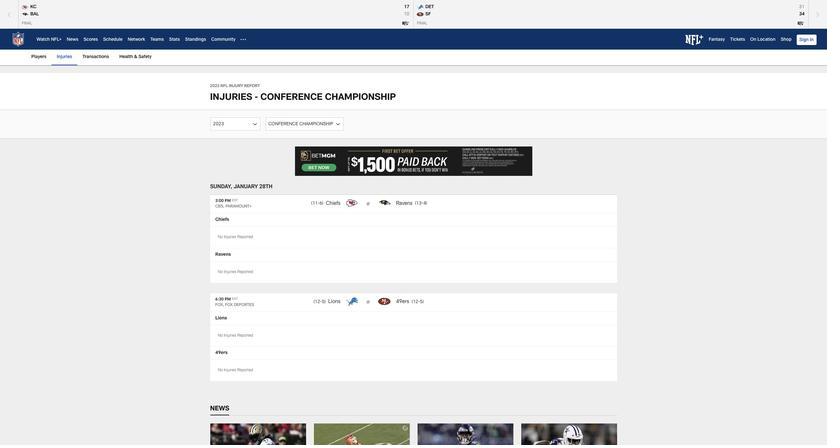 Task type: vqa. For each thing, say whether or not it's contained in the screenshot.
the Schedule Link
yes



Task type: describe. For each thing, give the bounding box(es) containing it.
transactions
[[83, 55, 109, 59]]

schedule link
[[103, 38, 123, 42]]

1 vertical spatial 49ers
[[216, 351, 228, 356]]

community
[[211, 38, 236, 42]]

kc chiefs image
[[21, 4, 29, 11]]

bal ravens image
[[21, 11, 29, 18]]

4)
[[424, 201, 428, 206]]

sign in
[[800, 38, 815, 42]]

cbs,
[[216, 205, 225, 209]]

(12-5) for lions
[[314, 300, 326, 304]]

pm for lions
[[225, 298, 231, 301]]

news
[[67, 38, 78, 42]]

4 reported from the top
[[238, 369, 253, 372]]

5) for lions
[[322, 300, 326, 304]]

final for bal
[[22, 22, 32, 25]]

nfl
[[221, 84, 228, 88]]

28th
[[260, 185, 273, 190]]

0 horizontal spatial chiefs
[[216, 218, 229, 222]]

(12- for lions
[[314, 300, 322, 304]]

injury roundup: seahawks rb kenneth walker iii (shoulder) expected to play sunday vs. titans image
[[418, 424, 514, 445]]

on location
[[751, 38, 776, 42]]

kc
[[30, 5, 37, 9]]

banner containing watch nfl+
[[0, 29, 828, 65]]

network link
[[128, 38, 145, 42]]

final for sf
[[417, 22, 428, 25]]

sf 49ers image
[[417, 11, 424, 18]]

0 vertical spatial chiefs
[[326, 201, 341, 207]]

1 no from the top
[[218, 235, 223, 239]]

lions link
[[329, 299, 346, 306]]

watch nfl+ link
[[37, 38, 62, 42]]

6)
[[320, 201, 324, 206]]

news link
[[67, 38, 78, 42]]

health & safety link
[[117, 50, 154, 65]]

3:00 pm est cbs, paramount+
[[216, 199, 252, 209]]

report
[[244, 84, 260, 88]]

3 no from the top
[[218, 334, 223, 338]]

fantasy link
[[709, 38, 726, 42]]

nfl plus image
[[402, 20, 410, 27]]

5) for 49ers
[[420, 300, 424, 304]]

scores
[[84, 38, 98, 42]]

health
[[120, 55, 133, 59]]

sunday,
[[210, 185, 233, 190]]

standings link
[[185, 38, 206, 42]]

17
[[404, 5, 410, 9]]

standings
[[185, 38, 206, 42]]

championship
[[325, 93, 396, 102]]

teams
[[151, 38, 164, 42]]

(11-
[[312, 201, 320, 206]]

shop
[[782, 38, 792, 42]]

(12- for 49ers
[[412, 300, 420, 304]]

10
[[404, 12, 410, 17]]

1 vertical spatial ravens
[[216, 253, 231, 257]]

advertisement element
[[295, 147, 533, 176]]

nfl+ image
[[686, 35, 704, 45]]

watch
[[37, 38, 50, 42]]

conference
[[261, 93, 323, 102]]

(11-6)
[[312, 201, 324, 206]]

sign in button
[[798, 35, 817, 45]]

ravens link
[[391, 200, 413, 208]]

stats link
[[169, 38, 180, 42]]

3 no injuries reported from the top
[[218, 334, 253, 338]]

34
[[800, 12, 805, 17]]

in
[[811, 38, 815, 42]]

2023 nfl injury report
[[210, 84, 260, 88]]

on
[[751, 38, 757, 42]]

(12-5) for 49ers
[[412, 300, 424, 304]]

4 no from the top
[[218, 369, 223, 372]]

1 reported from the top
[[238, 235, 253, 239]]

on location link
[[751, 38, 776, 42]]

right score strip button image
[[811, 0, 826, 29]]

-
[[255, 93, 258, 102]]

injuries link
[[54, 50, 75, 65]]

49ers link
[[391, 299, 410, 306]]

3 reported from the top
[[238, 334, 253, 338]]



Task type: locate. For each thing, give the bounding box(es) containing it.
1 pm from the top
[[225, 199, 231, 203]]

0 horizontal spatial ravens
[[216, 253, 231, 257]]

est
[[232, 199, 238, 202], [232, 298, 238, 301]]

3:00
[[216, 199, 224, 203]]

2 5) from the left
[[420, 300, 424, 304]]

1 no injuries reported from the top
[[218, 235, 253, 239]]

1 horizontal spatial lions
[[329, 300, 341, 305]]

0 horizontal spatial 49ers
[[216, 351, 228, 356]]

0 horizontal spatial (12-5)
[[314, 300, 326, 304]]

det
[[426, 5, 434, 9]]

scores link
[[84, 38, 98, 42]]

deportes
[[234, 303, 254, 307]]

6:30
[[216, 298, 224, 301]]

2 (12-5) from the left
[[412, 300, 424, 304]]

2 no injuries reported from the top
[[218, 270, 253, 274]]

&
[[134, 55, 137, 59]]

(13-4)
[[415, 201, 428, 206]]

est for lions
[[232, 298, 238, 301]]

ravens
[[396, 201, 413, 207], [216, 253, 231, 257]]

5) left lions link
[[322, 300, 326, 304]]

(12- left lions link
[[314, 300, 322, 304]]

news
[[210, 406, 230, 413]]

sf
[[426, 12, 431, 17]]

watch nfl+
[[37, 38, 62, 42]]

0 vertical spatial 49ers
[[396, 300, 410, 305]]

1 horizontal spatial ravens
[[396, 201, 413, 207]]

january
[[234, 185, 258, 190]]

@ right chiefs link
[[367, 202, 370, 206]]

network
[[128, 38, 145, 42]]

1 5) from the left
[[322, 300, 326, 304]]

teams link
[[151, 38, 164, 42]]

banner
[[0, 29, 828, 65]]

est for chiefs
[[232, 199, 238, 202]]

schedule
[[103, 38, 123, 42]]

dots image
[[241, 37, 246, 42]]

0 vertical spatial lions
[[329, 300, 341, 305]]

chiefs down cbs,
[[216, 218, 229, 222]]

(13-
[[415, 201, 424, 206]]

1 (12-5) from the left
[[314, 300, 326, 304]]

safety
[[139, 55, 152, 59]]

1 vertical spatial @
[[367, 300, 370, 304]]

@
[[367, 202, 370, 206], [367, 300, 370, 304]]

players link
[[31, 50, 49, 65]]

@ for ravens
[[367, 202, 370, 206]]

(12-5)
[[314, 300, 326, 304], [412, 300, 424, 304]]

pm
[[225, 199, 231, 203], [225, 298, 231, 301]]

chiefs
[[326, 201, 341, 207], [216, 218, 229, 222]]

1 vertical spatial est
[[232, 298, 238, 301]]

no injuries reported
[[218, 235, 253, 239], [218, 270, 253, 274], [218, 334, 253, 338], [218, 369, 253, 372]]

shop link
[[782, 38, 792, 42]]

2 (12- from the left
[[412, 300, 420, 304]]

1 @ from the top
[[367, 202, 370, 206]]

paramount+
[[226, 205, 252, 209]]

location
[[758, 38, 776, 42]]

1 horizontal spatial 5)
[[420, 300, 424, 304]]

4 no injuries reported from the top
[[218, 369, 253, 372]]

pm inside 3:00 pm est cbs, paramount+
[[225, 199, 231, 203]]

lions
[[329, 300, 341, 305], [216, 316, 227, 321]]

2 @ from the top
[[367, 300, 370, 304]]

reported
[[238, 235, 253, 239], [238, 270, 253, 274], [238, 334, 253, 338], [238, 369, 253, 372]]

0 horizontal spatial lions
[[216, 316, 227, 321]]

0 horizontal spatial final
[[22, 22, 32, 25]]

injury roundup: cowboys wr brandin cooks (illness), cb stephon gilmore (illness) both expected to play vs. bills image
[[522, 424, 618, 445]]

0 vertical spatial est
[[232, 199, 238, 202]]

2 no from the top
[[218, 270, 223, 274]]

2 reported from the top
[[238, 270, 253, 274]]

1 vertical spatial chiefs
[[216, 218, 229, 222]]

nfl plus image
[[798, 20, 805, 27]]

final down sf 49ers icon
[[417, 22, 428, 25]]

community link
[[211, 38, 236, 42]]

final down bal ravens image on the top left of page
[[22, 22, 32, 25]]

0 vertical spatial pm
[[225, 199, 231, 203]]

left score strip button image
[[2, 0, 17, 29]]

transactions link
[[80, 50, 112, 65]]

chiefs right 6) in the left of the page
[[326, 201, 341, 207]]

(12- right 49ers link
[[412, 300, 420, 304]]

chiefs link
[[326, 200, 346, 208]]

bal
[[30, 12, 39, 17]]

est inside 6:30 pm est fox, fox deportes
[[232, 298, 238, 301]]

@ for 49ers
[[367, 300, 370, 304]]

49ers
[[396, 300, 410, 305], [216, 351, 228, 356]]

(12-
[[314, 300, 322, 304], [412, 300, 420, 304]]

no
[[218, 235, 223, 239], [218, 270, 223, 274], [218, 334, 223, 338], [218, 369, 223, 372]]

pm right 3:00
[[225, 199, 231, 203]]

1 (12- from the left
[[314, 300, 322, 304]]

1 horizontal spatial 49ers
[[396, 300, 410, 305]]

final
[[22, 22, 32, 25], [417, 22, 428, 25]]

est up paramount+
[[232, 199, 238, 202]]

1 horizontal spatial (12-
[[412, 300, 420, 304]]

pm up the fox
[[225, 298, 231, 301]]

2023
[[210, 84, 220, 88]]

fantasy
[[709, 38, 726, 42]]

1 horizontal spatial final
[[417, 22, 428, 25]]

injuries
[[57, 55, 72, 59], [210, 93, 253, 102], [224, 235, 237, 239], [224, 270, 237, 274], [224, 334, 237, 338], [224, 369, 237, 372]]

est inside 3:00 pm est cbs, paramount+
[[232, 199, 238, 202]]

nfl+
[[51, 38, 62, 42]]

stats
[[169, 38, 180, 42]]

0 horizontal spatial (12-
[[314, 300, 322, 304]]

health & safety
[[120, 55, 152, 59]]

0 vertical spatial ravens
[[396, 201, 413, 207]]

2 final from the left
[[417, 22, 428, 25]]

1 est from the top
[[232, 199, 238, 202]]

(12-5) left lions link
[[314, 300, 326, 304]]

@ right lions link
[[367, 300, 370, 304]]

the page will reload on selection element
[[210, 110, 618, 138]]

injuries - conference championship
[[210, 93, 396, 102]]

5)
[[322, 300, 326, 304], [420, 300, 424, 304]]

pm for chiefs
[[225, 199, 231, 203]]

31
[[800, 5, 805, 9]]

pm inside 6:30 pm est fox, fox deportes
[[225, 298, 231, 301]]

1 vertical spatial lions
[[216, 316, 227, 321]]

est up the fox
[[232, 298, 238, 301]]

fox,
[[216, 303, 224, 307]]

1 vertical spatial pm
[[225, 298, 231, 301]]

players
[[31, 55, 46, 59]]

sunday, january 28th
[[210, 185, 273, 190]]

injury
[[229, 84, 243, 88]]

tickets link
[[731, 38, 746, 42]]

1 final from the left
[[22, 22, 32, 25]]

(12-5) right 49ers link
[[412, 300, 424, 304]]

det lions image
[[417, 4, 424, 11]]

page main content main content
[[0, 73, 828, 445]]

6:30 pm est fox, fox deportes
[[216, 298, 254, 307]]

5) right 49ers link
[[420, 300, 424, 304]]

2 est from the top
[[232, 298, 238, 301]]

injury roundup: saints rb alvin kamara (ankle) inactive vs. falcons; te juwan johnson (chest) to play image
[[210, 424, 306, 445]]

sign
[[800, 38, 810, 42]]

1 horizontal spatial chiefs
[[326, 201, 341, 207]]

0 vertical spatial @
[[367, 202, 370, 206]]

1 horizontal spatial (12-5)
[[412, 300, 424, 304]]

2 pm from the top
[[225, 298, 231, 301]]

fox
[[225, 303, 233, 307]]

nfl shield image
[[10, 31, 26, 47]]

optimized by minute.ly image
[[403, 426, 408, 431]]

0 horizontal spatial 5)
[[322, 300, 326, 304]]

tickets
[[731, 38, 746, 42]]



